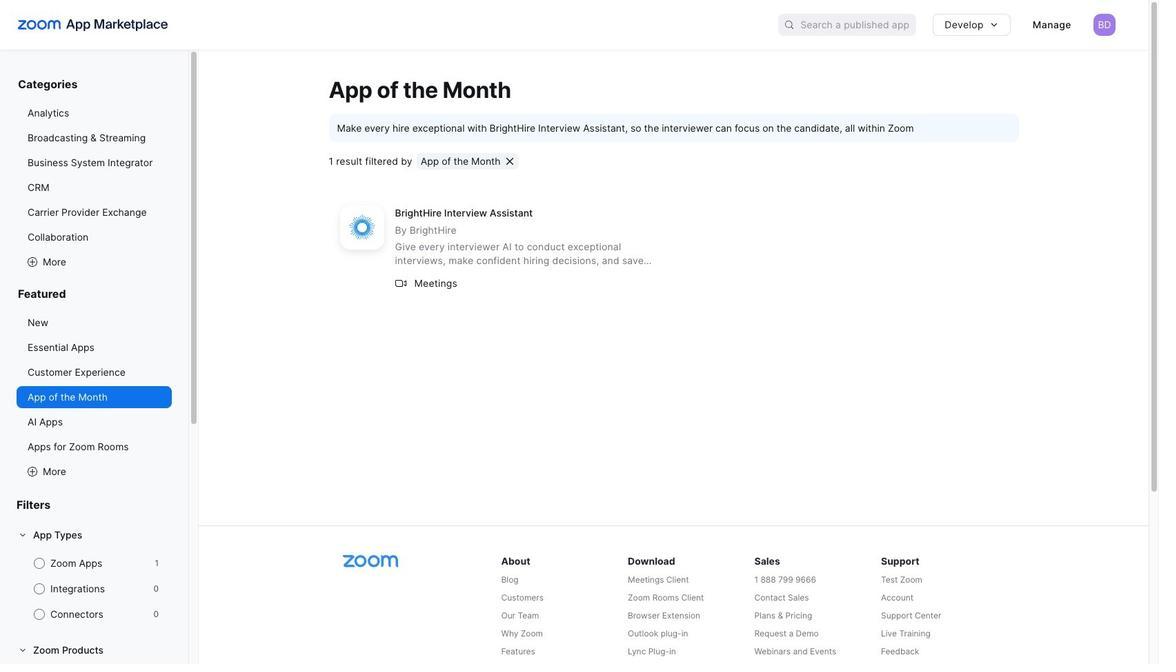 Task type: describe. For each thing, give the bounding box(es) containing it.
search a published app element
[[778, 14, 917, 36]]

current user is barb dwyer element
[[1094, 14, 1116, 36]]

Search text field
[[801, 15, 917, 35]]



Task type: locate. For each thing, give the bounding box(es) containing it.
banner
[[0, 0, 1149, 50]]



